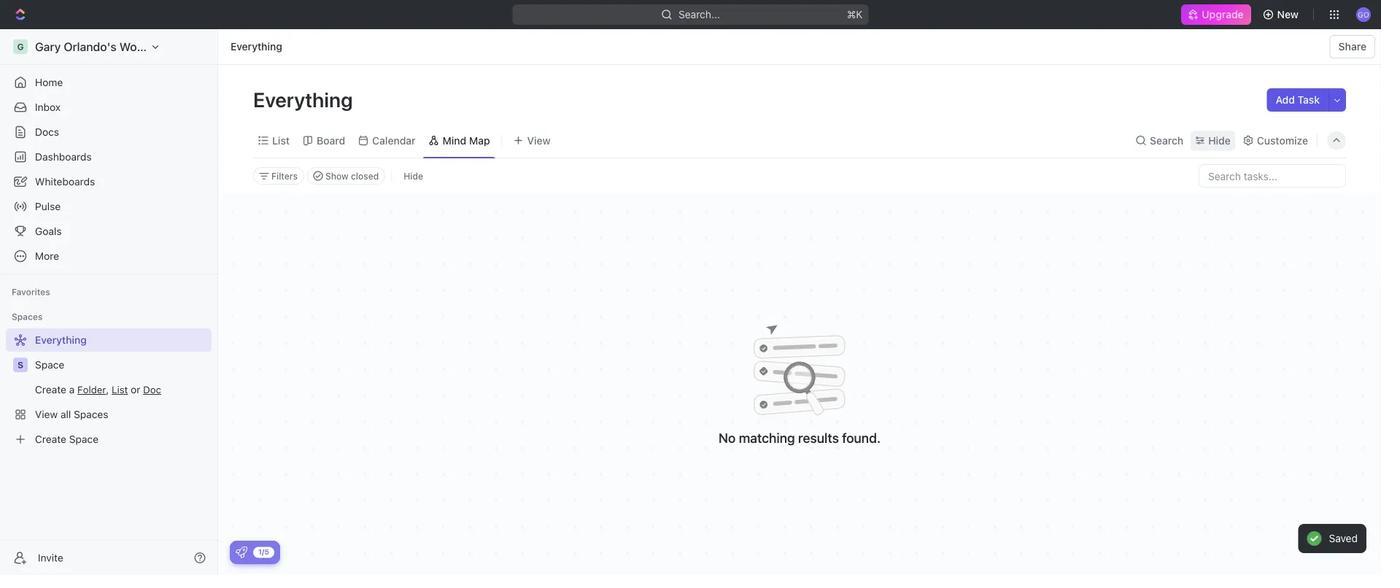 Task type: describe. For each thing, give the bounding box(es) containing it.
inbox
[[35, 101, 61, 113]]

view all spaces link
[[6, 403, 209, 426]]

create for create space
[[35, 433, 66, 445]]

list link
[[269, 130, 290, 151]]

search
[[1150, 134, 1184, 146]]

pulse link
[[6, 195, 212, 218]]

map
[[469, 134, 490, 146]]

doc button
[[143, 384, 161, 396]]

sidebar navigation
[[0, 29, 221, 575]]

mind map link
[[440, 130, 490, 151]]

create space
[[35, 433, 99, 445]]

results
[[798, 430, 839, 446]]

docs link
[[6, 120, 212, 144]]

whiteboards
[[35, 176, 95, 188]]

list button
[[112, 384, 128, 396]]

upgrade link
[[1182, 4, 1251, 25]]

inbox link
[[6, 96, 212, 119]]

home link
[[6, 71, 212, 94]]

add
[[1276, 94, 1295, 106]]

1 horizontal spatial list
[[272, 134, 290, 146]]

0 vertical spatial everything link
[[227, 38, 286, 55]]

customize button
[[1238, 130, 1313, 151]]

mind
[[443, 134, 467, 146]]

new button
[[1257, 3, 1308, 26]]

space, , element
[[13, 358, 28, 372]]

whiteboards link
[[6, 170, 212, 193]]

everything for everything "link" inside sidebar navigation
[[35, 334, 87, 346]]

1 vertical spatial everything
[[253, 87, 357, 111]]

calendar
[[372, 134, 416, 146]]

doc
[[143, 384, 161, 396]]

go
[[1358, 10, 1370, 18]]

folder button
[[77, 384, 106, 396]]

1 vertical spatial spaces
[[74, 408, 108, 420]]

show
[[325, 171, 349, 181]]

view for view
[[527, 134, 551, 146]]

customize
[[1257, 134, 1309, 146]]

favorites
[[12, 287, 50, 297]]

found.
[[842, 430, 881, 446]]

workspace
[[119, 40, 180, 54]]

everything for the top everything "link"
[[231, 41, 282, 53]]

hide inside button
[[404, 171, 423, 181]]

show closed button
[[307, 167, 385, 185]]

search...
[[679, 8, 720, 20]]

view all spaces
[[35, 408, 108, 420]]

a
[[69, 384, 75, 396]]

0 horizontal spatial space
[[35, 359, 64, 371]]

create a folder , list or doc
[[35, 384, 161, 396]]

share button
[[1330, 35, 1376, 58]]

gary orlando's workspace, , element
[[13, 39, 28, 54]]

invite
[[38, 552, 63, 564]]

add task button
[[1267, 88, 1329, 112]]

space link
[[35, 353, 209, 377]]

0 vertical spatial spaces
[[12, 312, 43, 322]]

docs
[[35, 126, 59, 138]]



Task type: vqa. For each thing, say whether or not it's contained in the screenshot.
The Search...
yes



Task type: locate. For each thing, give the bounding box(es) containing it.
view
[[527, 134, 551, 146], [35, 408, 58, 420]]

list up filters dropdown button
[[272, 134, 290, 146]]

g
[[17, 42, 24, 52]]

1 vertical spatial create
[[35, 433, 66, 445]]

more button
[[6, 244, 212, 268]]

filters
[[271, 171, 298, 181]]

0 vertical spatial view
[[527, 134, 551, 146]]

0 vertical spatial list
[[272, 134, 290, 146]]

saved
[[1329, 532, 1358, 544]]

1 vertical spatial list
[[112, 384, 128, 396]]

show closed
[[325, 171, 379, 181]]

all
[[61, 408, 71, 420]]

view button
[[508, 123, 556, 158]]

calendar link
[[369, 130, 416, 151]]

board link
[[314, 130, 345, 151]]

tree containing everything
[[6, 328, 212, 451]]

hide button
[[1191, 130, 1235, 151]]

0 vertical spatial hide
[[1209, 134, 1231, 146]]

0 horizontal spatial view
[[35, 408, 58, 420]]

0 horizontal spatial everything link
[[6, 328, 209, 352]]

view inside sidebar navigation
[[35, 408, 58, 420]]

1 vertical spatial everything link
[[6, 328, 209, 352]]

everything link inside sidebar navigation
[[6, 328, 209, 352]]

2 vertical spatial everything
[[35, 334, 87, 346]]

list
[[272, 134, 290, 146], [112, 384, 128, 396]]

view left all
[[35, 408, 58, 420]]

0 vertical spatial create
[[35, 384, 66, 396]]

everything inside sidebar navigation
[[35, 334, 87, 346]]

list inside create a folder , list or doc
[[112, 384, 128, 396]]

home
[[35, 76, 63, 88]]

space right the s
[[35, 359, 64, 371]]

dashboards link
[[6, 145, 212, 169]]

goals link
[[6, 220, 212, 243]]

view for view all spaces
[[35, 408, 58, 420]]

1 horizontal spatial spaces
[[74, 408, 108, 420]]

filters button
[[253, 167, 304, 185]]

1/5
[[258, 548, 269, 556]]

tree
[[6, 328, 212, 451]]

task
[[1298, 94, 1320, 106]]

no
[[719, 430, 736, 446]]

1 create from the top
[[35, 384, 66, 396]]

1 vertical spatial hide
[[404, 171, 423, 181]]

1 vertical spatial view
[[35, 408, 58, 420]]

board
[[317, 134, 345, 146]]

2 create from the top
[[35, 433, 66, 445]]

create down all
[[35, 433, 66, 445]]

upgrade
[[1202, 8, 1244, 20]]

1 horizontal spatial everything link
[[227, 38, 286, 55]]

⌘k
[[847, 8, 863, 20]]

0 horizontal spatial list
[[112, 384, 128, 396]]

Search tasks... text field
[[1200, 165, 1346, 187]]

mind map
[[443, 134, 490, 146]]

create left a
[[35, 384, 66, 396]]

view inside button
[[527, 134, 551, 146]]

no matching results found.
[[719, 430, 881, 446]]

hide right search at right top
[[1209, 134, 1231, 146]]

create
[[35, 384, 66, 396], [35, 433, 66, 445]]

,
[[106, 384, 109, 396]]

list right ,
[[112, 384, 128, 396]]

search button
[[1131, 130, 1188, 151]]

1 vertical spatial space
[[69, 433, 99, 445]]

goals
[[35, 225, 62, 237]]

hide down calendar
[[404, 171, 423, 181]]

matching
[[739, 430, 795, 446]]

pulse
[[35, 200, 61, 212]]

more
[[35, 250, 59, 262]]

1 horizontal spatial space
[[69, 433, 99, 445]]

closed
[[351, 171, 379, 181]]

everything
[[231, 41, 282, 53], [253, 87, 357, 111], [35, 334, 87, 346]]

1 horizontal spatial hide
[[1209, 134, 1231, 146]]

view button
[[508, 130, 556, 151]]

folder
[[77, 384, 106, 396]]

hide button
[[398, 167, 429, 185]]

s
[[17, 360, 23, 370]]

share
[[1339, 41, 1367, 53]]

0 horizontal spatial hide
[[404, 171, 423, 181]]

new
[[1278, 8, 1299, 20]]

everything link
[[227, 38, 286, 55], [6, 328, 209, 352]]

tree inside sidebar navigation
[[6, 328, 212, 451]]

0 vertical spatial everything
[[231, 41, 282, 53]]

space
[[35, 359, 64, 371], [69, 433, 99, 445]]

gary orlando's workspace
[[35, 40, 180, 54]]

orlando's
[[64, 40, 117, 54]]

create for create a folder , list or doc
[[35, 384, 66, 396]]

favorites button
[[6, 283, 56, 301]]

dashboards
[[35, 151, 92, 163]]

hide inside dropdown button
[[1209, 134, 1231, 146]]

spaces
[[12, 312, 43, 322], [74, 408, 108, 420]]

onboarding checklist button image
[[236, 547, 247, 558]]

0 horizontal spatial spaces
[[12, 312, 43, 322]]

spaces down the folder at the bottom left
[[74, 408, 108, 420]]

onboarding checklist button element
[[236, 547, 247, 558]]

go button
[[1352, 3, 1376, 26]]

0 vertical spatial space
[[35, 359, 64, 371]]

hide
[[1209, 134, 1231, 146], [404, 171, 423, 181]]

or
[[131, 384, 140, 396]]

add task
[[1276, 94, 1320, 106]]

spaces down the favorites button
[[12, 312, 43, 322]]

create space link
[[6, 428, 209, 451]]

gary
[[35, 40, 61, 54]]

view right map
[[527, 134, 551, 146]]

space down "view all spaces"
[[69, 433, 99, 445]]

1 horizontal spatial view
[[527, 134, 551, 146]]



